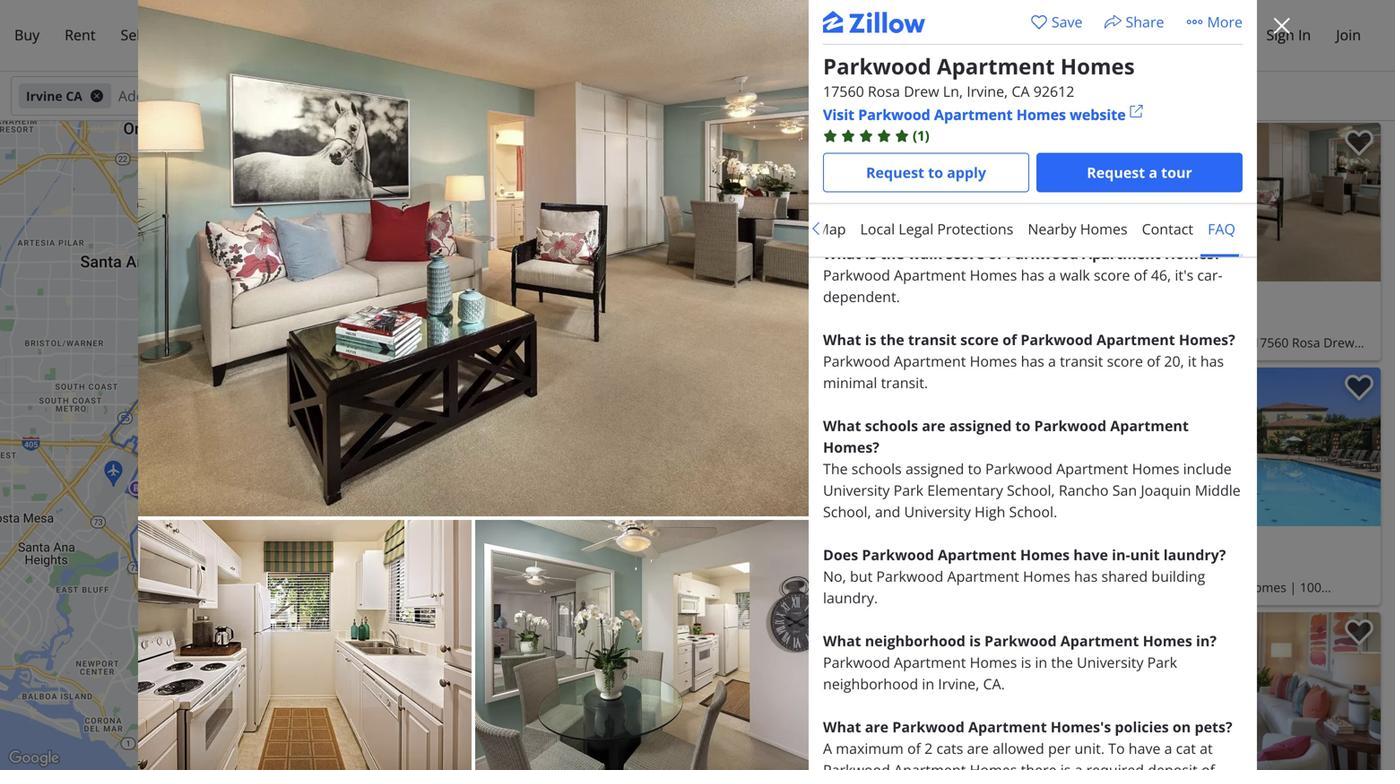 Task type: vqa. For each thing, say whether or not it's contained in the screenshot.
5012 Valburn Ct, Austin, TX 78731 image
no



Task type: locate. For each thing, give the bounding box(es) containing it.
the for transit
[[881, 330, 905, 349]]

chevron down image
[[781, 89, 796, 103], [890, 89, 904, 103], [510, 146, 525, 161], [634, 733, 647, 745]]

san marino villa apartment homes image
[[737, 123, 1056, 282]]

homes left 403
[[908, 334, 949, 351]]

1 what from the top
[[823, 244, 862, 263]]

university down the
[[823, 481, 890, 500]]

irvine, up visit parkwood apartment homes website
[[967, 82, 1008, 101]]

2 horizontal spatial |
[[1290, 579, 1297, 596]]

save this home button for woodbury square apartment homes | 100 piedmont, irvine, ca
[[1331, 368, 1381, 418]]

zillow building page image
[[823, 11, 929, 33]]

irvine
[[26, 87, 63, 104]]

2 horizontal spatial 2
[[1120, 557, 1127, 574]]

a inside what is the transit score of parkwood apartment homes? parkwood apartment homes has a transit score of 20, it has minimal transit.
[[1049, 352, 1057, 371]]

2 up "marino"
[[794, 313, 801, 330]]

close image
[[680, 147, 692, 160]]

bd up building
[[1156, 532, 1179, 557]]

save this home image for orchard hills apartment homes image
[[1020, 620, 1049, 646]]

1 vertical spatial bd
[[1156, 532, 1179, 557]]

tour left filled star icon
[[782, 131, 807, 146]]

3 what from the top
[[823, 416, 862, 436]]

homes? inside what is the walk score of parkwood apartment homes? parkwood apartment homes has a walk score of 46, it's car- dependent.
[[1165, 244, 1221, 263]]

3d for three dimensional image
[[765, 131, 779, 146]]

what for what is the walk score of parkwood apartment homes? parkwood apartment homes has a walk score of 46, it's car- dependent.
[[823, 244, 862, 263]]

what down chevron left image
[[823, 244, 862, 263]]

park inside what neighborhood is parkwood apartment homes in? parkwood apartment homes is in the university park neighborhood in irvine, ca.
[[1148, 653, 1178, 672]]

map inside button
[[817, 219, 846, 239]]

three dimensional image
[[752, 623, 762, 634]]

1 horizontal spatial san
[[988, 334, 1009, 351]]

the up transit.
[[881, 330, 905, 349]]

what up the
[[823, 416, 862, 436]]

2 what from the top
[[823, 330, 862, 349]]

ca inside parkwood apartment homes | 17560 rosa drew ln, irvine, ca
[[1130, 356, 1146, 373]]

schools down transit.
[[865, 416, 919, 436]]

to left apply
[[928, 163, 944, 182]]

2 left cats
[[925, 739, 933, 758]]

bd up villa
[[831, 287, 853, 312]]

2 vertical spatial are
[[967, 739, 989, 758]]

park up on
[[1148, 653, 1178, 672]]

0 vertical spatial to
[[928, 163, 944, 182]]

0 horizontal spatial have
[[1074, 545, 1109, 565]]

0 vertical spatial have
[[1074, 545, 1109, 565]]

what inside what are parkwood apartment homes's policies on pets? a maximum of 2 cats are allowed per unit. to have a cat at parkwood apartment homes there is a required deposit o
[[823, 718, 862, 737]]

the down piedmont,
[[1052, 653, 1074, 672]]

1 horizontal spatial bd
[[1156, 532, 1179, 557]]

rosa inside parkwood apartment homes 17560 rosa drew ln, irvine, ca 92612
[[868, 82, 900, 101]]

schools up loading image
[[852, 459, 902, 479]]

local legal protections
[[861, 219, 1014, 239]]

1 vertical spatial neighborhood
[[823, 675, 919, 694]]

share
[[1126, 12, 1165, 31]]

homes down car-
[[1198, 334, 1240, 351]]

shared
[[1102, 567, 1148, 586]]

2 vertical spatial the
[[1052, 653, 1074, 672]]

san up marino, on the right top
[[744, 334, 766, 351]]

0 horizontal spatial |
[[953, 334, 960, 351]]

three dimensional image
[[752, 134, 762, 144]]

external navigation image
[[1130, 104, 1144, 118]]

request for request a tour
[[1087, 163, 1146, 182]]

has up piedmont,
[[1075, 567, 1098, 586]]

apartment
[[937, 52, 1055, 81], [935, 105, 1013, 124], [1083, 244, 1161, 263], [894, 266, 966, 285], [1097, 330, 1176, 349], [842, 334, 905, 351], [1132, 334, 1195, 351], [894, 352, 966, 371], [1111, 416, 1189, 436], [1057, 459, 1129, 479], [938, 545, 1017, 565], [948, 567, 1020, 586], [1179, 579, 1242, 596], [1061, 632, 1139, 651], [894, 653, 966, 672], [969, 718, 1047, 737], [894, 761, 966, 770]]

2 vertical spatial 2
[[925, 739, 933, 758]]

0 vertical spatial park
[[894, 481, 924, 500]]

is inside what is the walk score of parkwood apartment homes? parkwood apartment homes has a walk score of 46, it's car- dependent.
[[865, 244, 877, 263]]

policies
[[1115, 718, 1169, 737]]

0 horizontal spatial university
[[823, 481, 890, 500]]

0 horizontal spatial transit
[[908, 330, 957, 349]]

irvine, left 20,
[[1091, 356, 1127, 373]]

unit.
[[1075, 739, 1105, 758]]

1 horizontal spatial 17560
[[1253, 334, 1289, 351]]

1 horizontal spatial ln,
[[1070, 356, 1088, 373]]

chevron down image
[[361, 89, 375, 103], [474, 89, 488, 103], [642, 89, 656, 103]]

0 horizontal spatial bds
[[805, 313, 826, 330]]

1 horizontal spatial request
[[1087, 163, 1146, 182]]

are right cats
[[967, 739, 989, 758]]

homes? up it
[[1179, 330, 1236, 349]]

search image
[[253, 89, 267, 103]]

request down website
[[1087, 163, 1146, 182]]

homes up joaquin
[[1132, 459, 1180, 479]]

homes down rentals
[[1061, 52, 1135, 81]]

the
[[823, 459, 848, 479]]

1 horizontal spatial map
[[817, 219, 846, 239]]

0 vertical spatial the
[[881, 244, 905, 263]]

is down does parkwood apartment homes have in-unit laundry? no, but parkwood apartment homes has shared building laundry.
[[970, 632, 981, 651]]

map for map data ©2023 google
[[472, 759, 489, 770]]

homes down protections
[[970, 266, 1018, 285]]

remove boundary button
[[542, 135, 709, 171]]

parkwood apartment homes image
[[1063, 123, 1381, 282]]

0 horizontal spatial request
[[866, 163, 925, 182]]

irvine, down 'square'
[[1133, 601, 1169, 618]]

1 horizontal spatial university
[[905, 502, 971, 522]]

1
[[918, 126, 925, 145], [816, 287, 826, 312], [1141, 532, 1152, 557]]

the inside what is the transit score of parkwood apartment homes? parkwood apartment homes has a transit score of 20, it has minimal transit.
[[881, 330, 905, 349]]

2 inside '$2,860+ 1 bd $3,150+ 2 bds'
[[794, 313, 801, 330]]

of
[[989, 244, 1003, 263], [1134, 266, 1148, 285], [1003, 330, 1017, 349], [1147, 352, 1161, 371], [908, 739, 921, 758], [607, 759, 615, 770]]

san
[[744, 334, 766, 351], [988, 334, 1009, 351], [1113, 481, 1137, 500]]

bds up 'square'
[[1130, 557, 1152, 574]]

1 filled star image from the left
[[841, 128, 856, 143]]

1 vertical spatial university
[[905, 502, 971, 522]]

shortcuts
[[423, 759, 461, 770]]

is inside what are parkwood apartment homes's policies on pets? a maximum of 2 cats are allowed per unit. to have a cat at parkwood apartment homes there is a required deposit o
[[1061, 761, 1071, 770]]

3d
[[765, 131, 779, 146], [765, 621, 779, 636], [1091, 621, 1105, 636]]

0 horizontal spatial school,
[[823, 502, 872, 522]]

0 vertical spatial school,
[[1007, 481, 1055, 500]]

$3,150+
[[744, 313, 791, 330]]

apartment inside woodbury square apartment homes | 100 piedmont, irvine, ca
[[1179, 579, 1242, 596]]

homes inside what schools are assigned to parkwood apartment homes? the schools assigned to parkwood apartment homes include university park elementary school, rancho san joaquin middle school, and university high school.
[[1132, 459, 1180, 479]]

walk down legal
[[908, 244, 943, 263]]

save this home image
[[1020, 130, 1049, 156], [1020, 620, 1049, 646], [1345, 620, 1374, 646]]

what inside what is the transit score of parkwood apartment homes? parkwood apartment homes has a transit score of 20, it has minimal transit.
[[823, 330, 862, 349]]

1 horizontal spatial |
[[1243, 334, 1250, 351]]

has down nearby
[[1021, 266, 1045, 285]]

the inside what is the walk score of parkwood apartment homes? parkwood apartment homes has a walk score of 46, it's car- dependent.
[[881, 244, 905, 263]]

1 vertical spatial park
[[1148, 653, 1178, 672]]

1 horizontal spatial rosa
[[1292, 334, 1321, 351]]

0 horizontal spatial are
[[865, 718, 889, 737]]

3d for three dimensional icon on the bottom right of page
[[765, 621, 779, 636]]

1 vertical spatial are
[[865, 718, 889, 737]]

filters element
[[0, 72, 1396, 121]]

17560 inside parkwood apartment homes 17560 rosa drew ln, irvine, ca 92612
[[823, 82, 864, 101]]

3 filled star image from the left
[[877, 128, 892, 143]]

irvine, inside 'san marino villa apartment homes | 403 san marino, irvine, ca'
[[793, 356, 829, 373]]

2 vertical spatial to
[[968, 459, 982, 479]]

1 horizontal spatial 2
[[925, 739, 933, 758]]

2 horizontal spatial are
[[967, 739, 989, 758]]

1 inside $2,720+ 1 bd $3,410+ 2 bds
[[1141, 532, 1152, 557]]

request a tour button
[[1037, 153, 1243, 192]]

is up what are parkwood apartment homes's policies on pets? a maximum of 2 cats are allowed per unit. to have a cat at parkwood apartment homes there is a required deposit o at the right bottom of page
[[1021, 653, 1032, 672]]

$2,720+
[[1070, 532, 1137, 557]]

santa clara apartment homes image
[[1063, 613, 1381, 770]]

filled star image
[[841, 128, 856, 143], [859, 128, 874, 143], [877, 128, 892, 143], [895, 128, 910, 143]]

schools
[[865, 416, 919, 436], [852, 459, 902, 479]]

2 horizontal spatial chevron down image
[[642, 89, 656, 103]]

help link
[[1196, 12, 1253, 59]]

manage rentals link
[[975, 12, 1107, 59]]

0 horizontal spatial bd
[[831, 287, 853, 312]]

$2,860+ 1 bd $3,150+ 2 bds
[[744, 287, 853, 330]]

1 vertical spatial bds
[[1130, 557, 1152, 574]]

1 for (
[[918, 126, 925, 145]]

laundry?
[[1164, 545, 1226, 565]]

of left 46,
[[1134, 266, 1148, 285]]

is down dependent.
[[865, 330, 877, 349]]

irvine ca
[[26, 87, 82, 104]]

irvine, down villa
[[793, 356, 829, 373]]

are up 'maximum'
[[865, 718, 889, 737]]

request to apply button
[[823, 153, 1030, 192]]

ca up minimal
[[832, 356, 848, 373]]

the inside what neighborhood is parkwood apartment homes in? parkwood apartment homes is in the university park neighborhood in irvine, ca.
[[1052, 653, 1074, 672]]

1 right $2,860+
[[816, 287, 826, 312]]

a
[[823, 739, 832, 758]]

report a map error
[[643, 759, 718, 770]]

san marino villa apartment homes | 403 san marino, irvine, ca link
[[744, 332, 1049, 373]]

what for what are parkwood apartment homes's policies on pets? a maximum of 2 cats are allowed per unit. to have a cat at parkwood apartment homes there is a required deposit o
[[823, 718, 862, 737]]

0 vertical spatial 17560
[[823, 82, 864, 101]]

0 vertical spatial 1
[[918, 126, 925, 145]]

1 for $2,860+
[[816, 287, 826, 312]]

tour down piedmont,
[[1108, 621, 1133, 636]]

0 vertical spatial save this home image
[[1345, 130, 1374, 156]]

0 vertical spatial rosa
[[868, 82, 900, 101]]

what for what neighborhood is parkwood apartment homes in? parkwood apartment homes is in the university park neighborhood in irvine, ca.
[[823, 632, 862, 651]]

advertisement region
[[737, 368, 1056, 605]]

0 horizontal spatial map
[[472, 759, 489, 770]]

2 horizontal spatial san
[[1113, 481, 1137, 500]]

a inside what is the walk score of parkwood apartment homes? parkwood apartment homes has a walk score of 46, it's car- dependent.
[[1049, 266, 1057, 285]]

homes? for has
[[1179, 330, 1236, 349]]

0 horizontal spatial walk
[[908, 244, 943, 263]]

to down what is the transit score of parkwood apartment homes? parkwood apartment homes has a transit score of 20, it has minimal transit.
[[1016, 416, 1031, 436]]

tour for three dimensional image
[[782, 131, 807, 146]]

3d right three dimensional icon on the bottom right of page
[[765, 621, 779, 636]]

ca up visit parkwood apartment homes website link
[[1012, 82, 1030, 101]]

2 left unit
[[1120, 557, 1127, 574]]

bd for $2,860+ 1 bd
[[831, 287, 853, 312]]

1 horizontal spatial transit
[[1060, 352, 1104, 371]]

what inside what schools are assigned to parkwood apartment homes? the schools assigned to parkwood apartment homes include university park elementary school, rancho san joaquin middle school, and university high school.
[[823, 416, 862, 436]]

1 vertical spatial in
[[922, 675, 935, 694]]

zillow logo image
[[626, 22, 770, 53]]

1 up request to apply
[[918, 126, 925, 145]]

0 horizontal spatial ln,
[[943, 82, 963, 101]]

building photo 3 image
[[475, 520, 809, 770]]

heart image
[[1030, 13, 1048, 31]]

1 horizontal spatial bds
[[1130, 557, 1152, 574]]

homes? up it's
[[1165, 244, 1221, 263]]

is down per
[[1061, 761, 1071, 770]]

of left cats
[[908, 739, 921, 758]]

1 horizontal spatial school,
[[1007, 481, 1055, 500]]

advertise link
[[1107, 12, 1195, 59]]

map left local
[[817, 219, 846, 239]]

1 request from the left
[[866, 163, 925, 182]]

ca down building
[[1173, 601, 1189, 618]]

the down local
[[881, 244, 905, 263]]

is down local
[[865, 244, 877, 263]]

irvine, left ca.
[[938, 675, 980, 694]]

loading image
[[858, 480, 875, 497]]

0 vertical spatial ln,
[[943, 82, 963, 101]]

2 horizontal spatial 1
[[1141, 532, 1152, 557]]

remove boundary
[[558, 145, 673, 162]]

1 vertical spatial drew
[[1324, 334, 1355, 351]]

have down policies
[[1129, 739, 1161, 758]]

save this home button
[[1005, 123, 1056, 173], [1331, 123, 1381, 173], [1331, 368, 1381, 418], [1005, 613, 1056, 663], [1331, 613, 1381, 663]]

1 vertical spatial ln,
[[1070, 356, 1088, 373]]

what are parkwood apartment homes's policies on pets? a maximum of 2 cats are allowed per unit. to have a cat at parkwood apartment homes there is a required deposit o
[[823, 718, 1233, 770]]

of right 403
[[1003, 330, 1017, 349]]

0 vertical spatial assigned
[[950, 416, 1012, 436]]

marino
[[769, 334, 811, 351]]

0 vertical spatial bds
[[805, 313, 826, 330]]

park up and
[[894, 481, 924, 500]]

what up a at the right bottom of page
[[823, 718, 862, 737]]

homes? inside what is the transit score of parkwood apartment homes? parkwood apartment homes has a transit score of 20, it has minimal transit.
[[1179, 330, 1236, 349]]

school, down loading image
[[823, 502, 872, 522]]

| inside woodbury square apartment homes | 100 piedmont, irvine, ca
[[1290, 579, 1297, 596]]

homes left 100
[[1246, 579, 1287, 596]]

in-
[[1112, 545, 1131, 565]]

what down laundry.
[[823, 632, 862, 651]]

request down (
[[866, 163, 925, 182]]

of left 20,
[[1147, 352, 1161, 371]]

5 what from the top
[[823, 718, 862, 737]]

the for walk
[[881, 244, 905, 263]]

protections
[[938, 219, 1014, 239]]

in left ca.
[[922, 675, 935, 694]]

in up what are parkwood apartment homes's policies on pets? a maximum of 2 cats are allowed per unit. to have a cat at parkwood apartment homes there is a required deposit o at the right bottom of page
[[1035, 653, 1048, 672]]

1 horizontal spatial are
[[922, 416, 946, 436]]

loans
[[213, 25, 253, 44]]

sign
[[1267, 25, 1295, 44]]

homes? up the
[[823, 438, 880, 457]]

marino,
[[744, 356, 790, 373]]

contact button
[[1135, 204, 1201, 254]]

1 horizontal spatial walk
[[1060, 266, 1091, 285]]

2 vertical spatial university
[[1077, 653, 1144, 672]]

ca left 20,
[[1130, 356, 1146, 373]]

ca inside woodbury square apartment homes | 100 piedmont, irvine, ca
[[1173, 601, 1189, 618]]

1 vertical spatial have
[[1129, 739, 1161, 758]]

0 vertical spatial walk
[[908, 244, 943, 263]]

san right 403
[[988, 334, 1009, 351]]

home loans link
[[156, 12, 266, 59]]

transit.
[[881, 373, 928, 393]]

0 horizontal spatial chevron down image
[[361, 89, 375, 103]]

1 vertical spatial 17560
[[1253, 334, 1289, 351]]

woodbury
[[1070, 579, 1131, 596]]

1 vertical spatial rosa
[[1292, 334, 1321, 351]]

request for request to apply
[[866, 163, 925, 182]]

0 horizontal spatial drew
[[904, 82, 940, 101]]

0 vertical spatial in
[[1035, 653, 1048, 672]]

2 for $2,860+
[[794, 313, 801, 330]]

4 what from the top
[[823, 632, 862, 651]]

1 inside '$2,860+ 1 bd $3,150+ 2 bds'
[[816, 287, 826, 312]]

0 horizontal spatial 2
[[794, 313, 801, 330]]

1 vertical spatial map
[[472, 759, 489, 770]]

bd
[[831, 287, 853, 312], [1156, 532, 1179, 557]]

1 vertical spatial to
[[1016, 416, 1031, 436]]

1 vertical spatial 2
[[1120, 557, 1127, 574]]

homes up piedmont,
[[1023, 567, 1071, 586]]

what schools are assigned to parkwood apartment homes? the schools assigned to parkwood apartment homes include university park elementary school, rancho san joaquin middle school, and university high school.
[[823, 416, 1241, 522]]

bds up villa
[[805, 313, 826, 330]]

1 vertical spatial 1
[[816, 287, 826, 312]]

sign in
[[1267, 25, 1312, 44]]

homes down allowed
[[970, 761, 1018, 770]]

clear field image
[[250, 89, 265, 103]]

use
[[618, 759, 633, 770]]

car-
[[1198, 266, 1223, 285]]

nearby homes button
[[1021, 204, 1135, 254]]

homes down 403
[[970, 352, 1018, 371]]

university down piedmont,
[[1077, 653, 1144, 672]]

bds inside $2,720+ 1 bd $3,410+ 2 bds
[[1130, 557, 1152, 574]]

0 horizontal spatial park
[[894, 481, 924, 500]]

apply
[[947, 163, 987, 182]]

ln, inside parkwood apartment homes | 17560 rosa drew ln, irvine, ca
[[1070, 356, 1088, 373]]

0 vertical spatial schools
[[865, 416, 919, 436]]

bd inside '$2,860+ 1 bd $3,150+ 2 bds'
[[831, 287, 853, 312]]

parkwood
[[823, 52, 932, 81], [859, 105, 931, 124], [1007, 244, 1079, 263], [823, 266, 891, 285], [1021, 330, 1093, 349], [1070, 334, 1129, 351], [823, 352, 891, 371], [1035, 416, 1107, 436], [986, 459, 1053, 479], [862, 545, 934, 565], [877, 567, 944, 586], [985, 632, 1057, 651], [823, 653, 891, 672], [893, 718, 965, 737], [823, 761, 891, 770]]

0 vertical spatial 2
[[794, 313, 801, 330]]

have left the in-
[[1074, 545, 1109, 565]]

2 horizontal spatial to
[[1016, 416, 1031, 436]]

1 horizontal spatial park
[[1148, 653, 1178, 672]]

1 save this home image from the top
[[1345, 130, 1374, 156]]

building photo 2 image
[[138, 520, 472, 770]]

17560 inside parkwood apartment homes | 17560 rosa drew ln, irvine, ca
[[1253, 334, 1289, 351]]

university down elementary
[[905, 502, 971, 522]]

has right it
[[1201, 352, 1224, 371]]

maximum
[[836, 739, 904, 758]]

0 horizontal spatial rosa
[[868, 82, 900, 101]]

map
[[817, 219, 846, 239], [472, 759, 489, 770]]

a inside button
[[1149, 163, 1158, 182]]

to up elementary
[[968, 459, 982, 479]]

1 vertical spatial homes?
[[1179, 330, 1236, 349]]

what inside what is the walk score of parkwood apartment homes? parkwood apartment homes has a walk score of 46, it's car- dependent.
[[823, 244, 862, 263]]

0 horizontal spatial 1
[[816, 287, 826, 312]]

school, up the school.
[[1007, 481, 1055, 500]]

1 right the in-
[[1141, 532, 1152, 557]]

1 horizontal spatial drew
[[1324, 334, 1355, 351]]

2 inside $2,720+ 1 bd $3,410+ 2 bds
[[1120, 557, 1127, 574]]

in
[[1035, 653, 1048, 672], [922, 675, 935, 694]]

homes right nearby
[[1081, 219, 1128, 239]]

loading...
[[873, 478, 933, 495]]

are down transit.
[[922, 416, 946, 436]]

walk down nearby homes button
[[1060, 266, 1091, 285]]

2 horizontal spatial university
[[1077, 653, 1144, 672]]

no,
[[823, 567, 847, 586]]

ca left remove tag icon
[[66, 87, 82, 104]]

terms of use link
[[580, 759, 633, 770]]

has
[[1021, 266, 1045, 285], [1021, 352, 1045, 371], [1201, 352, 1224, 371], [1075, 567, 1098, 586]]

san right rancho
[[1113, 481, 1137, 500]]

high
[[975, 502, 1006, 522]]

keyboard shortcuts
[[383, 759, 461, 770]]

keyboard shortcuts button
[[383, 758, 461, 770]]

0 vertical spatial bd
[[831, 287, 853, 312]]

3d tour for three dimensional icon on the bottom right of page
[[762, 621, 807, 636]]

map left data
[[472, 759, 489, 770]]

neighborhood down laundry.
[[865, 632, 966, 651]]

save this home image
[[1345, 130, 1374, 156], [1345, 375, 1374, 401]]

2 request from the left
[[1087, 163, 1146, 182]]

2 vertical spatial 1
[[1141, 532, 1152, 557]]

0 horizontal spatial 17560
[[823, 82, 864, 101]]

contact
[[1142, 219, 1194, 239]]

bds
[[805, 313, 826, 330], [1130, 557, 1152, 574]]

3d right three dimensional image
[[765, 131, 779, 146]]

tour right three dimensional icon on the bottom right of page
[[782, 621, 807, 636]]

1 horizontal spatial 1
[[918, 126, 925, 145]]

save this home button for san marino villa apartment homes | 403 san marino, irvine, ca
[[1005, 123, 1056, 173]]

1 vertical spatial walk
[[1060, 266, 1091, 285]]

bds inside '$2,860+ 1 bd $3,150+ 2 bds'
[[805, 313, 826, 330]]

0 vertical spatial map
[[817, 219, 846, 239]]

homes
[[1061, 52, 1135, 81], [1017, 105, 1066, 124], [1081, 219, 1128, 239], [970, 266, 1018, 285], [908, 334, 949, 351], [1198, 334, 1240, 351], [970, 352, 1018, 371], [1132, 459, 1180, 479], [1021, 545, 1070, 565], [1023, 567, 1071, 586], [1246, 579, 1287, 596], [1143, 632, 1193, 651], [970, 653, 1018, 672], [970, 761, 1018, 770]]

2 save this home image from the top
[[1345, 375, 1374, 401]]

more image
[[1186, 13, 1204, 31]]

but
[[850, 567, 873, 586]]

what up minimal
[[823, 330, 862, 349]]

3d tour for three dimensional image
[[762, 131, 807, 146]]

assigned
[[950, 416, 1012, 436], [906, 459, 965, 479]]

homes inside parkwood apartment homes 17560 rosa drew ln, irvine, ca 92612
[[1061, 52, 1135, 81]]

2 vertical spatial homes?
[[823, 438, 880, 457]]

bd inside $2,720+ 1 bd $3,410+ 2 bds
[[1156, 532, 1179, 557]]

0 horizontal spatial to
[[928, 163, 944, 182]]

homes inside what is the transit score of parkwood apartment homes? parkwood apartment homes has a transit score of 20, it has minimal transit.
[[970, 352, 1018, 371]]

what inside what neighborhood is parkwood apartment homes in? parkwood apartment homes is in the university park neighborhood in irvine, ca.
[[823, 632, 862, 651]]

0 vertical spatial are
[[922, 416, 946, 436]]

homes?
[[1165, 244, 1221, 263], [1179, 330, 1236, 349], [823, 438, 880, 457]]

neighborhood up 'maximum'
[[823, 675, 919, 694]]

1 vertical spatial the
[[881, 330, 905, 349]]

nearby homes
[[1028, 219, 1128, 239]]

drew inside parkwood apartment homes 17560 rosa drew ln, irvine, ca 92612
[[904, 82, 940, 101]]



Task type: describe. For each thing, give the bounding box(es) containing it.
homes up ca.
[[970, 653, 1018, 672]]

home loans
[[169, 25, 253, 44]]

deposit
[[1148, 761, 1198, 770]]

has inside what is the walk score of parkwood apartment homes? parkwood apartment homes has a walk score of 46, it's car- dependent.
[[1021, 266, 1045, 285]]

ca inside parkwood apartment homes 17560 rosa drew ln, irvine, ca 92612
[[1012, 82, 1030, 101]]

manage rentals
[[988, 25, 1094, 44]]

what is the walk score of parkwood apartment homes? parkwood apartment homes has a walk score of 46, it's car- dependent.
[[823, 244, 1223, 306]]

$3,410+
[[1070, 557, 1117, 574]]

report a map error link
[[643, 759, 718, 770]]

drew inside parkwood apartment homes | 17560 rosa drew ln, irvine, ca
[[1324, 334, 1355, 351]]

parkwood inside parkwood apartment homes | 17560 rosa drew ln, irvine, ca
[[1070, 334, 1129, 351]]

bd for $2,720+ 1 bd
[[1156, 532, 1179, 557]]

villa
[[814, 334, 838, 351]]

homes inside 'san marino villa apartment homes | 403 san marino, irvine, ca'
[[908, 334, 949, 351]]

local
[[861, 219, 895, 239]]

local legal protections button
[[853, 204, 1021, 254]]

score left 20,
[[1107, 352, 1144, 371]]

visit parkwood apartment homes website
[[823, 105, 1126, 124]]

have inside what are parkwood apartment homes's policies on pets? a maximum of 2 cats are allowed per unit. to have a cat at parkwood apartment homes there is a required deposit o
[[1129, 739, 1161, 758]]

building photo 1 image
[[138, 0, 809, 517]]

cat
[[1176, 739, 1196, 758]]

3 chevron down image from the left
[[642, 89, 656, 103]]

terms of use
[[580, 759, 633, 770]]

remove
[[558, 145, 608, 162]]

save this home image for woodbury square apartment homes | 100 piedmont, irvine, ca
[[1345, 375, 1374, 401]]

more button
[[1186, 11, 1243, 33]]

3d down piedmont,
[[1091, 621, 1105, 636]]

chevron left image
[[809, 222, 823, 236]]

1 vertical spatial transit
[[1060, 352, 1104, 371]]

| inside 'san marino villa apartment homes | 403 san marino, irvine, ca'
[[953, 334, 960, 351]]

square
[[1135, 579, 1176, 596]]

home
[[169, 25, 210, 44]]

website
[[1070, 105, 1126, 124]]

map data ©2023 google
[[472, 759, 569, 770]]

on
[[1173, 718, 1191, 737]]

ln, inside parkwood apartment homes 17560 rosa drew ln, irvine, ca 92612
[[943, 82, 963, 101]]

1 horizontal spatial in
[[1035, 653, 1048, 672]]

bds for $2,720+
[[1130, 557, 1152, 574]]

piedmont,
[[1070, 601, 1130, 618]]

woodbury square apartment homes image
[[1063, 368, 1381, 527]]

close image
[[1272, 15, 1293, 37]]

0 vertical spatial university
[[823, 481, 890, 500]]

does parkwood apartment homes have in-unit laundry? no, but parkwood apartment homes has shared building laundry.
[[823, 545, 1226, 608]]

what for what schools are assigned to parkwood apartment homes? the schools assigned to parkwood apartment homes include university park elementary school, rancho san joaquin middle school, and university high school.
[[823, 416, 862, 436]]

park inside what schools are assigned to parkwood apartment homes? the schools assigned to parkwood apartment homes include university park elementary school, rancho san joaquin middle school, and university high school.
[[894, 481, 924, 500]]

1 vertical spatial schools
[[852, 459, 902, 479]]

sell link
[[108, 12, 156, 59]]

0 vertical spatial neighborhood
[[865, 632, 966, 651]]

score left 46,
[[1094, 266, 1131, 285]]

what for what is the transit score of parkwood apartment homes? parkwood apartment homes has a transit score of 20, it has minimal transit.
[[823, 330, 862, 349]]

of down protections
[[989, 244, 1003, 263]]

( 1 )
[[913, 126, 930, 145]]

save this home button for parkwood apartment homes | 17560 rosa drew ln, irvine, ca
[[1331, 123, 1381, 173]]

0 vertical spatial transit
[[908, 330, 957, 349]]

it
[[1188, 352, 1197, 371]]

homes down the school.
[[1021, 545, 1070, 565]]

4 filled star image from the left
[[895, 128, 910, 143]]

woodbury square apartment homes | 100 piedmont, irvine, ca
[[1070, 579, 1322, 618]]

legal
[[899, 219, 934, 239]]

0 horizontal spatial san
[[744, 334, 766, 351]]

report
[[643, 759, 670, 770]]

university inside what neighborhood is parkwood apartment homes in? parkwood apartment homes is in the university park neighborhood in irvine, ca.
[[1077, 653, 1144, 672]]

score down protections
[[946, 244, 985, 263]]

minus image
[[679, 727, 698, 746]]

laundry.
[[823, 589, 878, 608]]

©2023
[[512, 759, 539, 770]]

main navigation
[[0, 0, 1396, 72]]

has down what is the walk score of parkwood apartment homes? parkwood apartment homes has a walk score of 46, it's car- dependent.
[[1021, 352, 1045, 371]]

orchard hills apartment homes image
[[737, 613, 1056, 770]]

apartment inside parkwood apartment homes | 17560 rosa drew ln, irvine, ca
[[1132, 334, 1195, 351]]

save this home image for the 'santa clara apartment homes' 'image'
[[1345, 620, 1374, 646]]

map button
[[809, 204, 853, 254]]

share button
[[1105, 11, 1165, 33]]

pets?
[[1195, 718, 1233, 737]]

ca inside filters element
[[66, 87, 82, 104]]

92612
[[1034, 82, 1075, 101]]

map
[[679, 759, 697, 770]]

20,
[[1165, 352, 1185, 371]]

of left use
[[607, 759, 615, 770]]

join
[[1337, 25, 1362, 44]]

in?
[[1197, 632, 1217, 651]]

100
[[1300, 579, 1322, 596]]

| inside parkwood apartment homes | 17560 rosa drew ln, irvine, ca
[[1243, 334, 1250, 351]]

irvine, inside what neighborhood is parkwood apartment homes in? parkwood apartment homes is in the university park neighborhood in irvine, ca.
[[938, 675, 980, 694]]

score down what is the walk score of parkwood apartment homes? parkwood apartment homes has a walk score of 46, it's car- dependent.
[[961, 330, 999, 349]]

map for map
[[817, 219, 846, 239]]

minimal
[[823, 373, 878, 393]]

error
[[699, 759, 718, 770]]

rosa inside parkwood apartment homes | 17560 rosa drew ln, irvine, ca
[[1292, 334, 1321, 351]]

tour
[[1162, 163, 1193, 182]]

save
[[1052, 12, 1083, 31]]

save this home image for parkwood apartment homes | 17560 rosa drew ln, irvine, ca
[[1345, 130, 1374, 156]]

visit parkwood apartment homes website link
[[823, 104, 1243, 126]]

join link
[[1324, 12, 1374, 59]]

irvine, inside parkwood apartment homes | 17560 rosa drew ln, irvine, ca
[[1091, 356, 1127, 373]]

homes inside what is the walk score of parkwood apartment homes? parkwood apartment homes has a walk score of 46, it's car- dependent.
[[970, 266, 1018, 285]]

data
[[492, 759, 509, 770]]

google image
[[4, 747, 64, 770]]

$2,860+
[[744, 287, 811, 312]]

manage
[[988, 25, 1041, 44]]

agent finder link
[[266, 12, 373, 59]]

apartment inside 'san marino villa apartment homes | 403 san marino, irvine, ca'
[[842, 334, 905, 351]]

tour for three dimensional icon on the bottom right of page
[[782, 621, 807, 636]]

0 horizontal spatial in
[[922, 675, 935, 694]]

homes inside parkwood apartment homes | 17560 rosa drew ln, irvine, ca
[[1198, 334, 1240, 351]]

per
[[1049, 739, 1071, 758]]

homes left in?
[[1143, 632, 1193, 651]]

have inside does parkwood apartment homes have in-unit laundry? no, but parkwood apartment homes has shared building laundry.
[[1074, 545, 1109, 565]]

2 for $2,720+
[[1120, 557, 1127, 574]]

buy
[[14, 25, 40, 44]]

there
[[1021, 761, 1057, 770]]

homes down 92612
[[1017, 105, 1066, 124]]

to inside button
[[928, 163, 944, 182]]

ca.
[[983, 675, 1005, 694]]

map region
[[0, 99, 823, 770]]

middle
[[1195, 481, 1241, 500]]

homes? for car-
[[1165, 244, 1221, 263]]

are inside what schools are assigned to parkwood apartment homes? the schools assigned to parkwood apartment homes include university park elementary school, rancho san joaquin middle school, and university high school.
[[922, 416, 946, 436]]

finder
[[321, 25, 361, 44]]

of inside what are parkwood apartment homes's policies on pets? a maximum of 2 cats are allowed per unit. to have a cat at parkwood apartment homes there is a required deposit o
[[908, 739, 921, 758]]

what is the transit score of parkwood apartment homes? parkwood apartment homes has a transit score of 20, it has minimal transit.
[[823, 330, 1236, 393]]

irvine, inside woodbury square apartment homes | 100 piedmont, irvine, ca
[[1133, 601, 1169, 618]]

bds for $2,860+
[[805, 313, 826, 330]]

advertise
[[1119, 25, 1182, 44]]

agent finder
[[278, 25, 361, 44]]

google
[[541, 759, 569, 770]]

is inside what is the transit score of parkwood apartment homes? parkwood apartment homes has a transit score of 20, it has minimal transit.
[[865, 330, 877, 349]]

nearby
[[1028, 219, 1077, 239]]

homes inside woodbury square apartment homes | 100 piedmont, irvine, ca
[[1246, 579, 1287, 596]]

2 inside what are parkwood apartment homes's policies on pets? a maximum of 2 cats are allowed per unit. to have a cat at parkwood apartment homes there is a required deposit o
[[925, 739, 933, 758]]

46,
[[1151, 266, 1172, 285]]

plus image
[[679, 680, 698, 699]]

faq button
[[1201, 204, 1243, 257]]

does
[[823, 545, 859, 565]]

has inside does parkwood apartment homes have in-unit laundry? no, but parkwood apartment homes has shared building laundry.
[[1075, 567, 1098, 586]]

buy link
[[2, 12, 52, 59]]

in
[[1299, 25, 1312, 44]]

sign in link
[[1254, 12, 1324, 59]]

cats
[[937, 739, 964, 758]]

1 vertical spatial assigned
[[906, 459, 965, 479]]

and
[[875, 502, 901, 522]]

2 chevron down image from the left
[[474, 89, 488, 103]]

san inside what schools are assigned to parkwood apartment homes? the schools assigned to parkwood apartment homes include university park elementary school, rancho san joaquin middle school, and university high school.
[[1113, 481, 1137, 500]]

ca inside 'san marino villa apartment homes | 403 san marino, irvine, ca'
[[832, 356, 848, 373]]

sell
[[121, 25, 144, 44]]

remove tag image
[[90, 89, 104, 103]]

2 filled star image from the left
[[859, 128, 874, 143]]

agent
[[278, 25, 317, 44]]

$2,720+ 1 bd $3,410+ 2 bds
[[1070, 532, 1179, 574]]

parkwood apartment homes | 17560 rosa drew ln, irvine, ca
[[1070, 334, 1355, 373]]

parkwood inside parkwood apartment homes 17560 rosa drew ln, irvine, ca 92612
[[823, 52, 932, 81]]

terms
[[580, 759, 605, 770]]

1 vertical spatial school,
[[823, 502, 872, 522]]

allowed
[[993, 739, 1045, 758]]

homes inside what are parkwood apartment homes's policies on pets? a maximum of 2 cats are allowed per unit. to have a cat at parkwood apartment homes there is a required deposit o
[[970, 761, 1018, 770]]

parkwood apartment homes 17560 rosa drew ln, irvine, ca 92612
[[823, 52, 1135, 101]]

1 for $2,720+
[[1141, 532, 1152, 557]]

irvine, inside parkwood apartment homes 17560 rosa drew ln, irvine, ca 92612
[[967, 82, 1008, 101]]

joaquin
[[1141, 481, 1192, 500]]

homes inside button
[[1081, 219, 1128, 239]]

san marino villa apartment homes | 403 san marino, irvine, ca
[[744, 334, 1009, 373]]

to
[[1109, 739, 1125, 758]]

apartment inside visit parkwood apartment homes website link
[[935, 105, 1013, 124]]

boundary
[[612, 145, 673, 162]]

homes? inside what schools are assigned to parkwood apartment homes? the schools assigned to parkwood apartment homes include university park elementary school, rancho san joaquin middle school, and university high school.
[[823, 438, 880, 457]]

apartment inside parkwood apartment homes 17560 rosa drew ln, irvine, ca 92612
[[937, 52, 1055, 81]]

1 chevron down image from the left
[[361, 89, 375, 103]]

filled star image
[[823, 128, 838, 143]]

faq
[[1208, 219, 1236, 239]]

keyboard
[[383, 759, 421, 770]]

1 horizontal spatial to
[[968, 459, 982, 479]]



